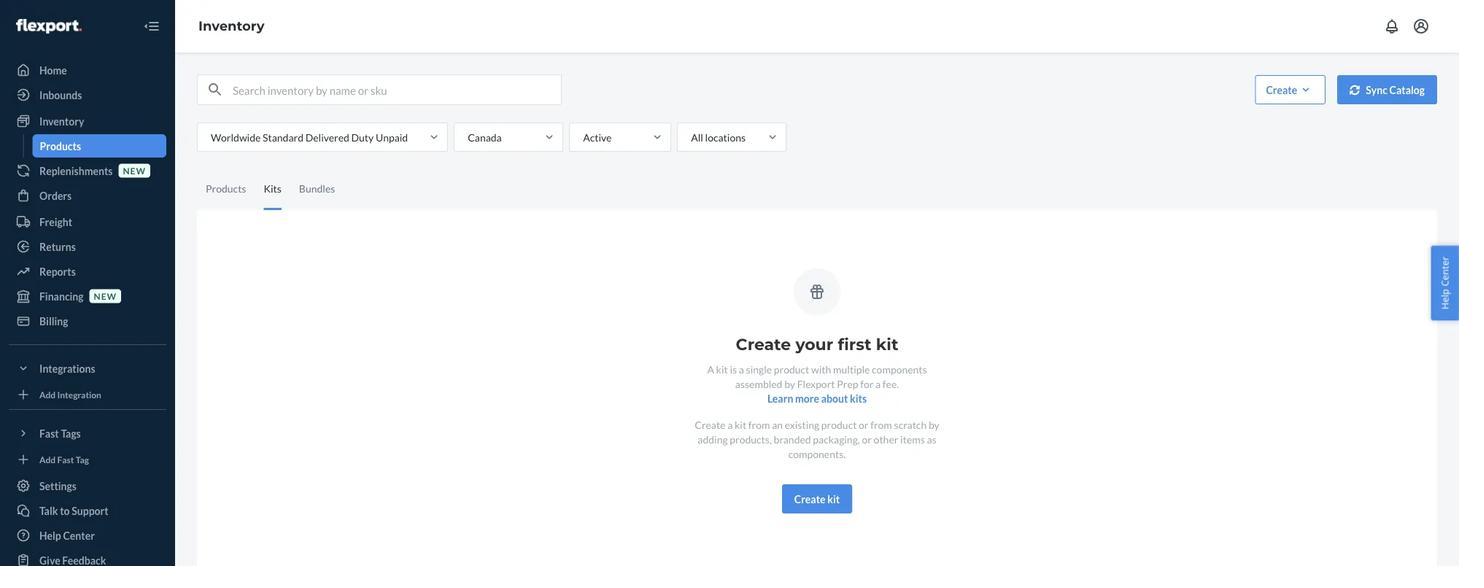Task type: describe. For each thing, give the bounding box(es) containing it.
components
[[872, 363, 927, 375]]

to
[[60, 504, 70, 517]]

delivered
[[305, 131, 349, 143]]

returns
[[39, 240, 76, 253]]

1 vertical spatial or
[[862, 433, 872, 445]]

with
[[811, 363, 831, 375]]

duty
[[351, 131, 374, 143]]

orders link
[[9, 184, 166, 207]]

fee.
[[883, 378, 899, 390]]

adding
[[698, 433, 728, 445]]

items
[[900, 433, 925, 445]]

canada
[[468, 131, 502, 143]]

packaging,
[[813, 433, 860, 445]]

for
[[860, 378, 874, 390]]

a kit is a single product with multiple components assembled by flexport prep for a fee. learn more about kits
[[707, 363, 927, 405]]

settings link
[[9, 474, 166, 498]]

support
[[72, 504, 108, 517]]

flexport logo image
[[16, 19, 82, 34]]

help inside button
[[1438, 289, 1451, 310]]

create a kit from an existing product or from scratch by adding products, branded packaging, or other items as components.
[[695, 418, 939, 460]]

an
[[772, 418, 783, 431]]

reports link
[[9, 260, 166, 283]]

learn more about kits button
[[767, 391, 867, 406]]

help center inside help center link
[[39, 529, 95, 542]]

create kit button
[[782, 484, 852, 514]]

add fast tag
[[39, 454, 89, 465]]

inbounds link
[[9, 83, 166, 107]]

create kit
[[794, 493, 840, 505]]

scratch
[[894, 418, 927, 431]]

bundles
[[299, 182, 335, 195]]

products,
[[730, 433, 772, 445]]

products link
[[32, 134, 166, 158]]

sync catalog button
[[1337, 75, 1437, 104]]

center inside button
[[1438, 257, 1451, 286]]

kit inside create a kit from an existing product or from scratch by adding products, branded packaging, or other items as components.
[[735, 418, 746, 431]]

by for scratch
[[929, 418, 939, 431]]

talk
[[39, 504, 58, 517]]

components.
[[788, 448, 846, 460]]

your
[[795, 335, 833, 354]]

product inside 'a kit is a single product with multiple components assembled by flexport prep for a fee. learn more about kits'
[[774, 363, 809, 375]]

home
[[39, 64, 67, 76]]

fast tags button
[[9, 422, 166, 445]]

create for create a kit from an existing product or from scratch by adding products, branded packaging, or other items as components.
[[695, 418, 726, 431]]

tag
[[76, 454, 89, 465]]

new for replenishments
[[123, 165, 146, 176]]

0 vertical spatial or
[[859, 418, 869, 431]]

sync alt image
[[1350, 85, 1360, 95]]

help center link
[[9, 524, 166, 547]]

all
[[691, 131, 703, 143]]

locations
[[705, 131, 746, 143]]

1 horizontal spatial products
[[206, 182, 246, 195]]

learn
[[767, 392, 793, 405]]

add for add fast tag
[[39, 454, 56, 465]]

single
[[746, 363, 772, 375]]

talk to support
[[39, 504, 108, 517]]

1 horizontal spatial inventory
[[198, 18, 265, 34]]

assembled
[[735, 378, 782, 390]]

add integration
[[39, 389, 101, 400]]

1 horizontal spatial inventory link
[[198, 18, 265, 34]]

1 horizontal spatial a
[[739, 363, 744, 375]]

is
[[730, 363, 737, 375]]



Task type: locate. For each thing, give the bounding box(es) containing it.
create inside button
[[1266, 84, 1297, 96]]

standard
[[263, 131, 303, 143]]

help
[[1438, 289, 1451, 310], [39, 529, 61, 542]]

help center inside button
[[1438, 257, 1451, 310]]

add fast tag link
[[9, 451, 166, 468]]

2 from from the left
[[871, 418, 892, 431]]

create for create your first kit
[[736, 335, 791, 354]]

a inside create a kit from an existing product or from scratch by adding products, branded packaging, or other items as components.
[[728, 418, 733, 431]]

1 vertical spatial center
[[63, 529, 95, 542]]

1 horizontal spatial product
[[821, 418, 857, 431]]

1 vertical spatial by
[[929, 418, 939, 431]]

about
[[821, 392, 848, 405]]

inventory link
[[198, 18, 265, 34], [9, 109, 166, 133]]

0 horizontal spatial from
[[748, 418, 770, 431]]

or
[[859, 418, 869, 431], [862, 433, 872, 445]]

unpaid
[[376, 131, 408, 143]]

fast left tags at bottom
[[39, 427, 59, 440]]

0 horizontal spatial new
[[94, 291, 117, 301]]

create kit link
[[782, 484, 852, 514]]

integration
[[57, 389, 101, 400]]

1 vertical spatial fast
[[57, 454, 74, 465]]

talk to support button
[[9, 499, 166, 522]]

kit right the a
[[716, 363, 728, 375]]

add integration link
[[9, 386, 166, 403]]

1 vertical spatial help center
[[39, 529, 95, 542]]

first
[[838, 335, 871, 354]]

product up flexport
[[774, 363, 809, 375]]

add up settings on the left
[[39, 454, 56, 465]]

2 vertical spatial a
[[728, 418, 733, 431]]

open account menu image
[[1412, 18, 1430, 35]]

a
[[739, 363, 744, 375], [875, 378, 881, 390], [728, 418, 733, 431]]

0 horizontal spatial inventory link
[[9, 109, 166, 133]]

create your first kit
[[736, 335, 898, 354]]

0 vertical spatial inventory link
[[198, 18, 265, 34]]

2 add from the top
[[39, 454, 56, 465]]

settings
[[39, 480, 77, 492]]

freight
[[39, 216, 72, 228]]

help center button
[[1431, 246, 1459, 321]]

by for assembled
[[784, 378, 795, 390]]

Search inventory by name or sku text field
[[233, 75, 561, 104]]

add inside 'link'
[[39, 454, 56, 465]]

create for create
[[1266, 84, 1297, 96]]

1 vertical spatial inventory
[[39, 115, 84, 127]]

help center
[[1438, 257, 1451, 310], [39, 529, 95, 542]]

0 horizontal spatial products
[[40, 140, 81, 152]]

1 from from the left
[[748, 418, 770, 431]]

integrations
[[39, 362, 95, 375]]

0 horizontal spatial product
[[774, 363, 809, 375]]

create inside create a kit from an existing product or from scratch by adding products, branded packaging, or other items as components.
[[695, 418, 726, 431]]

0 horizontal spatial help center
[[39, 529, 95, 542]]

help inside help center link
[[39, 529, 61, 542]]

create button
[[1255, 75, 1326, 104]]

a right for
[[875, 378, 881, 390]]

fast inside fast tags "dropdown button"
[[39, 427, 59, 440]]

kits
[[264, 182, 282, 195]]

0 vertical spatial inventory
[[198, 18, 265, 34]]

catalog
[[1389, 84, 1425, 96]]

1 horizontal spatial by
[[929, 418, 939, 431]]

home link
[[9, 58, 166, 82]]

multiple
[[833, 363, 870, 375]]

a right is
[[739, 363, 744, 375]]

by inside 'a kit is a single product with multiple components assembled by flexport prep for a fee. learn more about kits'
[[784, 378, 795, 390]]

1 vertical spatial product
[[821, 418, 857, 431]]

from up other
[[871, 418, 892, 431]]

sync catalog
[[1366, 84, 1425, 96]]

integrations button
[[9, 357, 166, 380]]

open notifications image
[[1383, 18, 1401, 35]]

fast left tag at bottom
[[57, 454, 74, 465]]

product up the packaging,
[[821, 418, 857, 431]]

products up replenishments
[[40, 140, 81, 152]]

branded
[[774, 433, 811, 445]]

kit up 'components'
[[876, 335, 898, 354]]

close navigation image
[[143, 18, 161, 35]]

product inside create a kit from an existing product or from scratch by adding products, branded packaging, or other items as components.
[[821, 418, 857, 431]]

fast tags
[[39, 427, 81, 440]]

1 vertical spatial inventory link
[[9, 109, 166, 133]]

worldwide
[[211, 131, 261, 143]]

1 horizontal spatial new
[[123, 165, 146, 176]]

or left other
[[862, 433, 872, 445]]

add left integration
[[39, 389, 56, 400]]

new down reports link
[[94, 291, 117, 301]]

kit down components.
[[828, 493, 840, 505]]

0 horizontal spatial center
[[63, 529, 95, 542]]

billing
[[39, 315, 68, 327]]

product
[[774, 363, 809, 375], [821, 418, 857, 431]]

tags
[[61, 427, 81, 440]]

other
[[874, 433, 898, 445]]

as
[[927, 433, 937, 445]]

active
[[583, 131, 612, 143]]

add
[[39, 389, 56, 400], [39, 454, 56, 465]]

1 vertical spatial add
[[39, 454, 56, 465]]

products left kits
[[206, 182, 246, 195]]

from up products,
[[748, 418, 770, 431]]

replenishments
[[39, 165, 113, 177]]

2 horizontal spatial a
[[875, 378, 881, 390]]

by
[[784, 378, 795, 390], [929, 418, 939, 431]]

new down products link
[[123, 165, 146, 176]]

inbounds
[[39, 89, 82, 101]]

or down kits
[[859, 418, 869, 431]]

reports
[[39, 265, 76, 278]]

1 vertical spatial products
[[206, 182, 246, 195]]

0 horizontal spatial by
[[784, 378, 795, 390]]

0 horizontal spatial help
[[39, 529, 61, 542]]

prep
[[837, 378, 858, 390]]

from
[[748, 418, 770, 431], [871, 418, 892, 431]]

0 vertical spatial new
[[123, 165, 146, 176]]

inventory
[[198, 18, 265, 34], [39, 115, 84, 127]]

all locations
[[691, 131, 746, 143]]

worldwide standard delivered duty unpaid
[[211, 131, 408, 143]]

1 horizontal spatial center
[[1438, 257, 1451, 286]]

0 vertical spatial by
[[784, 378, 795, 390]]

by inside create a kit from an existing product or from scratch by adding products, branded packaging, or other items as components.
[[929, 418, 939, 431]]

orders
[[39, 189, 72, 202]]

existing
[[785, 418, 819, 431]]

0 vertical spatial product
[[774, 363, 809, 375]]

a
[[707, 363, 714, 375]]

financing
[[39, 290, 84, 302]]

kits
[[850, 392, 867, 405]]

new for financing
[[94, 291, 117, 301]]

1 vertical spatial a
[[875, 378, 881, 390]]

freight link
[[9, 210, 166, 233]]

1 horizontal spatial help
[[1438, 289, 1451, 310]]

1 horizontal spatial help center
[[1438, 257, 1451, 310]]

0 vertical spatial products
[[40, 140, 81, 152]]

kit inside 'a kit is a single product with multiple components assembled by flexport prep for a fee. learn more about kits'
[[716, 363, 728, 375]]

0 vertical spatial help center
[[1438, 257, 1451, 310]]

1 horizontal spatial from
[[871, 418, 892, 431]]

kit inside button
[[828, 493, 840, 505]]

by up as
[[929, 418, 939, 431]]

1 add from the top
[[39, 389, 56, 400]]

a up adding
[[728, 418, 733, 431]]

1 vertical spatial new
[[94, 291, 117, 301]]

new
[[123, 165, 146, 176], [94, 291, 117, 301]]

0 horizontal spatial inventory
[[39, 115, 84, 127]]

create for create kit
[[794, 493, 826, 505]]

0 vertical spatial help
[[1438, 289, 1451, 310]]

1 vertical spatial help
[[39, 529, 61, 542]]

0 horizontal spatial a
[[728, 418, 733, 431]]

kit up products,
[[735, 418, 746, 431]]

by up learn
[[784, 378, 795, 390]]

fast inside add fast tag 'link'
[[57, 454, 74, 465]]

0 vertical spatial center
[[1438, 257, 1451, 286]]

returns link
[[9, 235, 166, 258]]

sync
[[1366, 84, 1388, 96]]

add for add integration
[[39, 389, 56, 400]]

flexport
[[797, 378, 835, 390]]

0 vertical spatial fast
[[39, 427, 59, 440]]

create
[[1266, 84, 1297, 96], [736, 335, 791, 354], [695, 418, 726, 431], [794, 493, 826, 505]]

billing link
[[9, 309, 166, 333]]

0 vertical spatial add
[[39, 389, 56, 400]]

create inside button
[[794, 493, 826, 505]]

more
[[795, 392, 819, 405]]

0 vertical spatial a
[[739, 363, 744, 375]]

center
[[1438, 257, 1451, 286], [63, 529, 95, 542]]

fast
[[39, 427, 59, 440], [57, 454, 74, 465]]



Task type: vqa. For each thing, say whether or not it's contained in the screenshot.
"SEARCHING" in the right of the page
no



